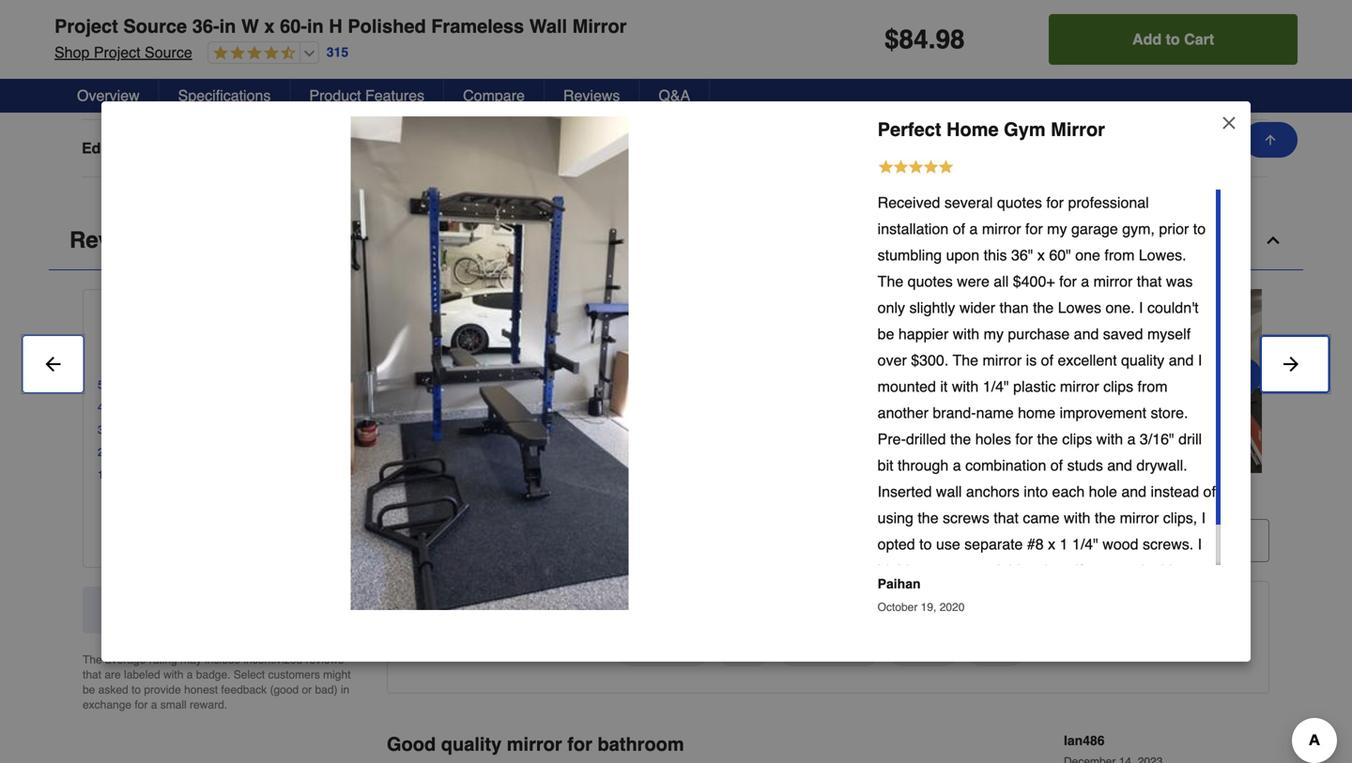 Task type: describe. For each thing, give the bounding box(es) containing it.
with inside the average rating may include incentivized reviews that are labeled with a badge. select customers might be asked to provide honest feedback (good or bad) in exchange for a small reward.
[[163, 669, 184, 682]]

installation
[[878, 220, 949, 238]]

1 vertical spatial source
[[145, 44, 192, 61]]

product features
[[309, 87, 425, 104]]

good
[[387, 734, 436, 756]]

wall for first wall cell from the right
[[521, 25, 550, 42]]

hole
[[1089, 483, 1118, 501]]

0 vertical spatial reviews
[[563, 87, 620, 104]]

0 horizontal spatial cell
[[254, 139, 409, 158]]

prior
[[1159, 220, 1189, 238]]

h
[[329, 15, 343, 37]]

october
[[878, 601, 918, 614]]

paihan october 19, 2020
[[878, 577, 965, 614]]

be inside received several quotes for professional installation of a mirror for my garage gym, prior to stumbling upon this 36" x 60" one from lowes. the quotes were all $400+ for a mirror that was only slightly wider than the lowes one. i couldn't be happier with my purchase and saved myself over $300. the mirror is of excellent quality and i mounted it with 1/4" plastic mirror clips from another brand-name home improvement store. pre-drilled the holes for the clips with a 3/16" drill bit through a combination of studs and drywall. inserted wall anchors into each hole and instead of using the screws that came with the mirror clips, i opted to use separate #8 x 1 1/4" wood screws. i highly recommend this mirror if you are looking to use it for a home gym!
[[878, 325, 895, 343]]

compare button
[[444, 79, 545, 113]]

0 vertical spatial reviews button
[[545, 79, 640, 113]]

0 horizontal spatial in
[[219, 15, 236, 37]]

to inside button
[[1166, 31, 1180, 48]]

myself
[[1148, 325, 1191, 343]]

s
[[542, 490, 551, 507]]

add to cart button
[[1049, 14, 1298, 65]]

wall
[[936, 483, 962, 501]]

received several quotes for professional installation of a mirror for my garage gym, prior to stumbling upon this 36" x 60" one from lowes. the quotes were all $400+ for a mirror that was only slightly wider than the lowes one. i couldn't be happier with my purchase and saved myself over $300. the mirror is of excellent quality and i mounted it with 1/4" plastic mirror clips from another brand-name home improvement store. pre-drilled the holes for the clips with a 3/16" drill bit through a combination of studs and drywall. inserted wall anchors into each hole and instead of using the screws that came with the mirror clips, i opted to use separate #8 x 1 1/4" wood screws. i highly recommend this mirror if you are looking to use it for a home gym!
[[878, 194, 1216, 606]]

edge type
[[82, 139, 157, 157]]

reviews
[[306, 654, 344, 667]]

1 vertical spatial the
[[953, 352, 979, 369]]

3 no frame cell from the left
[[789, 82, 944, 100]]

liked
[[510, 645, 541, 663]]

labeled
[[124, 669, 160, 682]]

bit
[[878, 457, 894, 474]]

to inside the average rating may include incentivized reviews that are labeled with a badge. select customers might be asked to provide honest feedback (good or bad) in exchange for a small reward.
[[132, 684, 141, 697]]

of up upon
[[953, 220, 966, 238]]

came
[[1023, 510, 1060, 527]]

sentiment
[[481, 601, 554, 619]]

hide filters
[[437, 532, 519, 549]]

1 vertical spatial quotes
[[908, 273, 953, 290]]

0 vertical spatial use
[[936, 536, 961, 553]]

mirror up the '36"'
[[982, 220, 1022, 238]]

be inside the average rating may include incentivized reviews that are labeled with a badge. select customers might be asked to provide honest feedback (good or bad) in exchange for a small reward.
[[83, 684, 95, 697]]

received
[[878, 194, 941, 211]]

i right one.
[[1139, 299, 1144, 317]]

may
[[180, 654, 202, 667]]

1 vertical spatial home
[[952, 588, 990, 606]]

frame material
[[82, 82, 188, 99]]

to right the prior
[[1194, 220, 1206, 238]]

0 vertical spatial project
[[54, 15, 118, 37]]

purchase
[[1008, 325, 1070, 343]]

a down provide
[[151, 699, 157, 712]]

are inside received several quotes for professional installation of a mirror for my garage gym, prior to stumbling upon this 36" x 60" one from lowes. the quotes were all $400+ for a mirror that was only slightly wider than the lowes one. i couldn't be happier with my purchase and saved myself over $300. the mirror is of excellent quality and i mounted it with 1/4" plastic mirror clips from another brand-name home improvement store. pre-drilled the holes for the clips with a 3/16" drill bit through a combination of studs and drywall. inserted wall anchors into each hole and instead of using the screws that came with the mirror clips, i opted to use separate #8 x 1 1/4" wood screws. i highly recommend this mirror if you are looking to use it for a home gym!
[[1116, 562, 1138, 580]]

shop project source
[[54, 44, 192, 61]]

1 vertical spatial clips
[[1062, 431, 1093, 448]]

no frame for 3rd no frame cell
[[789, 82, 851, 99]]

lowes.
[[1139, 247, 1187, 264]]

badge.
[[196, 669, 231, 682]]

several
[[945, 194, 993, 211]]

customer sentiment
[[407, 601, 554, 619]]

garage
[[1072, 220, 1118, 238]]

polished
[[348, 15, 426, 37]]

you
[[1087, 562, 1112, 580]]

1 vertical spatial reviews button
[[49, 211, 1304, 270]]

0 vertical spatial source
[[123, 15, 187, 37]]

bathroom
[[598, 734, 684, 756]]

1 vertical spatial quality
[[441, 734, 502, 756]]

4
[[98, 401, 104, 414]]

customer for customer liked
[[441, 645, 506, 663]]

a down several
[[970, 220, 978, 238]]

0 vertical spatial x
[[264, 15, 275, 37]]

upon
[[946, 247, 980, 264]]

add to cart
[[1133, 31, 1215, 48]]

of left studs
[[1051, 457, 1063, 474]]

product features button
[[291, 79, 444, 113]]

to right looking
[[1194, 562, 1206, 580]]

1 no from the left
[[254, 82, 273, 99]]

customer for customer sentiment
[[407, 601, 477, 619]]

perfect
[[878, 119, 942, 140]]

frameless
[[431, 15, 524, 37]]

slightly
[[910, 299, 956, 317]]

the right using
[[918, 510, 939, 527]]

are inside the average rating may include incentivized reviews that are labeled with a badge. select customers might be asked to provide honest feedback (good or bad) in exchange for a small reward.
[[105, 669, 121, 682]]

brand-
[[933, 404, 976, 422]]

1 horizontal spatial x
[[1038, 247, 1045, 264]]

home
[[947, 119, 999, 140]]

4.5 stars image
[[208, 45, 296, 62]]

.
[[929, 24, 936, 54]]

a down may
[[187, 669, 193, 682]]

than
[[1000, 299, 1029, 317]]

might
[[323, 669, 351, 682]]

filter image
[[418, 533, 433, 548]]

1 horizontal spatial home
[[1018, 404, 1056, 422]]

for right holes on the bottom
[[1016, 431, 1033, 448]]

of right instead
[[1204, 483, 1216, 501]]

exchange
[[83, 699, 132, 712]]

the up purchase
[[1033, 299, 1054, 317]]

mirror down liked
[[507, 734, 562, 756]]

0 vertical spatial mirror
[[573, 15, 627, 37]]

1 vertical spatial 1/4"
[[1073, 536, 1099, 553]]

1 vertical spatial use
[[878, 588, 902, 606]]

0 vertical spatial customer
[[416, 490, 486, 507]]

specifications
[[178, 87, 271, 104]]

mirror up the wood
[[1120, 510, 1159, 527]]

2 horizontal spatial cell
[[1057, 24, 1212, 43]]

select
[[234, 669, 265, 682]]

drilled
[[906, 431, 946, 448]]

over
[[878, 352, 907, 369]]

3 no from the left
[[789, 82, 808, 99]]

4 button
[[98, 401, 342, 414]]

polystyrene
[[1057, 82, 1135, 99]]

hide
[[437, 532, 470, 549]]

were
[[957, 273, 990, 290]]

0 vertical spatial 1
[[98, 469, 104, 482]]

1 horizontal spatial from
[[1138, 378, 1168, 395]]

incentivized
[[244, 654, 303, 667]]

wall right the frameless
[[529, 15, 567, 37]]

$
[[885, 24, 899, 54]]

features
[[365, 87, 425, 104]]

19,
[[921, 601, 937, 614]]

2 horizontal spatial x
[[1048, 536, 1056, 553]]

1 horizontal spatial my
[[1047, 220, 1067, 238]]

add
[[1133, 31, 1162, 48]]

to right opted
[[920, 536, 932, 553]]

asked
[[98, 684, 128, 697]]

0 horizontal spatial it
[[906, 588, 914, 606]]

wider
[[960, 299, 996, 317]]

or
[[302, 684, 312, 697]]

1 horizontal spatial it
[[941, 378, 948, 395]]

i right clips,
[[1202, 510, 1206, 527]]

overview
[[77, 87, 140, 104]]

frame for 3rd no frame cell
[[812, 82, 851, 99]]

gym
[[1004, 119, 1046, 140]]

36-
[[192, 15, 219, 37]]

2 wall cell from the left
[[521, 24, 676, 43]]

a right 19,
[[940, 588, 948, 606]]

q&a button
[[640, 79, 710, 113]]

beveled cell
[[521, 139, 676, 158]]

a up wall
[[953, 457, 961, 474]]

0 horizontal spatial from
[[1105, 247, 1135, 264]]

improvement
[[1060, 404, 1147, 422]]

is
[[1026, 352, 1037, 369]]

quality inside received several quotes for professional installation of a mirror for my garage gym, prior to stumbling upon this 36" x 60" one from lowes. the quotes were all $400+ for a mirror that was only slightly wider than the lowes one. i couldn't be happier with my purchase and saved myself over $300. the mirror is of excellent quality and i mounted it with 1/4" plastic mirror clips from another brand-name home improvement store. pre-drilled the holes for the clips with a 3/16" drill bit through a combination of studs and drywall. inserted wall anchors into each hole and instead of using the screws that came with the mirror clips, i opted to use separate #8 x 1 1/4" wood screws. i highly recommend this mirror if you are looking to use it for a home gym!
[[1122, 352, 1165, 369]]

0 horizontal spatial 1/4"
[[983, 378, 1009, 395]]

arrow left image
[[42, 353, 64, 375]]

another
[[878, 404, 929, 422]]

315 for 315
[[327, 45, 349, 60]]

holes
[[976, 431, 1012, 448]]

1 vertical spatial this
[[1005, 562, 1028, 580]]

1 vertical spatial reviews
[[70, 227, 160, 253]]



Task type: vqa. For each thing, say whether or not it's contained in the screenshot.
it to the right
yes



Task type: locate. For each thing, give the bounding box(es) containing it.
for left 2020
[[918, 588, 936, 606]]

3 no frame from the left
[[789, 82, 851, 99]]

0 horizontal spatial quality
[[441, 734, 502, 756]]

arrow up image
[[1263, 132, 1278, 147]]

0 vertical spatial quality
[[1122, 352, 1165, 369]]

customer liked
[[441, 645, 541, 663]]

1 vertical spatial mirror
[[1051, 119, 1105, 140]]

3 button
[[98, 423, 342, 437]]

0 vertical spatial the
[[878, 273, 904, 290]]

use up recommend at the right bottom of the page
[[936, 536, 961, 553]]

gym!
[[994, 588, 1027, 606]]

in
[[219, 15, 236, 37], [307, 15, 324, 37], [341, 684, 350, 697]]

include
[[205, 654, 241, 667]]

my down wider
[[984, 325, 1004, 343]]

through
[[898, 457, 949, 474]]

5 4 3 2 1
[[98, 378, 104, 482]]

2 horizontal spatial no frame
[[789, 82, 851, 99]]

type
[[82, 25, 116, 42], [123, 139, 157, 157]]

2 horizontal spatial no
[[789, 82, 808, 99]]

and down myself at right
[[1169, 352, 1194, 369]]

2 vertical spatial that
[[83, 669, 101, 682]]

0 vertical spatial 315
[[327, 45, 349, 60]]

pre-
[[878, 431, 906, 448]]

in inside the average rating may include incentivized reviews that are labeled with a badge. select customers might be asked to provide honest feedback (good or bad) in exchange for a small reward.
[[341, 684, 350, 697]]

to
[[1166, 31, 1180, 48], [1194, 220, 1206, 238], [920, 536, 932, 553], [1194, 562, 1206, 580], [132, 684, 141, 697]]

x right #8
[[1048, 536, 1056, 553]]

my up "60""
[[1047, 220, 1067, 238]]

315 customer review s
[[387, 490, 551, 507]]

1/4" up name
[[983, 378, 1009, 395]]

with up brand-
[[952, 378, 979, 395]]

#8
[[1027, 536, 1044, 553]]

0 horizontal spatial my
[[984, 325, 1004, 343]]

0 vertical spatial this
[[984, 247, 1007, 264]]

no frame
[[254, 82, 315, 99], [521, 82, 583, 99], [789, 82, 851, 99]]

a down one
[[1081, 273, 1090, 290]]

the left average
[[83, 654, 102, 667]]

315 down h
[[327, 45, 349, 60]]

0 horizontal spatial be
[[83, 684, 95, 697]]

frame
[[277, 82, 315, 99], [545, 82, 583, 99], [812, 82, 851, 99]]

0 horizontal spatial no frame cell
[[254, 82, 409, 100]]

and up the excellent at the top right
[[1074, 325, 1099, 343]]

plastic
[[1014, 378, 1056, 395]]

1 horizontal spatial in
[[307, 15, 324, 37]]

mirror left is
[[983, 352, 1022, 369]]

polystyrene cell
[[1057, 82, 1212, 100]]

0 horizontal spatial reviews
[[70, 227, 160, 253]]

inserted
[[878, 483, 932, 501]]

compare
[[463, 87, 525, 104]]

0 horizontal spatial the
[[83, 654, 102, 667]]

1 vertical spatial x
[[1038, 247, 1045, 264]]

i
[[1139, 299, 1144, 317], [1198, 352, 1203, 369], [1202, 510, 1206, 527], [1198, 536, 1202, 553]]

1 horizontal spatial quality
[[1122, 352, 1165, 369]]

0 horizontal spatial 315
[[327, 45, 349, 60]]

be
[[878, 325, 895, 343], [83, 684, 95, 697]]

1 vertical spatial my
[[984, 325, 1004, 343]]

1 horizontal spatial frame
[[545, 82, 583, 99]]

2 no frame from the left
[[521, 82, 583, 99]]

mirror left if
[[1032, 562, 1072, 580]]

2 no from the left
[[521, 82, 540, 99]]

are down the wood
[[1116, 562, 1138, 580]]

with down rating
[[163, 669, 184, 682]]

0 horizontal spatial wall cell
[[254, 24, 409, 43]]

saved
[[1103, 325, 1144, 343]]

3 frame from the left
[[812, 82, 851, 99]]

frame for 2nd no frame cell from the left
[[545, 82, 583, 99]]

no frame cell up beveled cell
[[521, 82, 676, 100]]

cell
[[789, 24, 944, 43], [1057, 24, 1212, 43], [254, 139, 409, 158]]

1 inside received several quotes for professional installation of a mirror for my garage gym, prior to stumbling upon this 36" x 60" one from lowes. the quotes were all $400+ for a mirror that was only slightly wider than the lowes one. i couldn't be happier with my purchase and saved myself over $300. the mirror is of excellent quality and i mounted it with 1/4" plastic mirror clips from another brand-name home improvement store. pre-drilled the holes for the clips with a 3/16" drill bit through a combination of studs and drywall. inserted wall anchors into each hole and instead of using the screws that came with the mirror clips, i opted to use separate #8 x 1 1/4" wood screws. i highly recommend this mirror if you are looking to use it for a home gym!
[[1060, 536, 1068, 553]]

with down the each
[[1064, 510, 1091, 527]]

the inside the average rating may include incentivized reviews that are labeled with a badge. select customers might be asked to provide honest feedback (good or bad) in exchange for a small reward.
[[83, 654, 102, 667]]

from up store.
[[1138, 378, 1168, 395]]

0 horizontal spatial 1
[[98, 469, 104, 482]]

1 horizontal spatial 315
[[387, 490, 412, 507]]

customer up hide
[[416, 490, 486, 507]]

quality down saved
[[1122, 352, 1165, 369]]

w
[[241, 15, 259, 37]]

wall for 2nd wall cell from right
[[254, 25, 282, 42]]

0 horizontal spatial quotes
[[908, 273, 953, 290]]

it left 19,
[[906, 588, 914, 606]]

customer
[[416, 490, 486, 507], [407, 601, 477, 619], [441, 645, 506, 663]]

0 vertical spatial are
[[1116, 562, 1138, 580]]

a
[[970, 220, 978, 238], [1081, 273, 1090, 290], [1128, 431, 1136, 448], [953, 457, 961, 474], [940, 588, 948, 606], [187, 669, 193, 682], [151, 699, 157, 712]]

in left h
[[307, 15, 324, 37]]

arrow right image
[[1280, 353, 1303, 375], [1237, 365, 1252, 388]]

into
[[1024, 483, 1048, 501]]

2020
[[940, 601, 965, 614]]

1 horizontal spatial quotes
[[997, 194, 1042, 211]]

happier
[[899, 325, 949, 343]]

1 vertical spatial that
[[994, 510, 1019, 527]]

be down only
[[878, 325, 895, 343]]

2 horizontal spatial frame
[[812, 82, 851, 99]]

$ 84 . 98
[[885, 24, 965, 54]]

mirror down the excellent at the top right
[[1060, 378, 1100, 395]]

1 vertical spatial type
[[123, 139, 157, 157]]

x right w
[[264, 15, 275, 37]]

it
[[941, 378, 948, 395], [906, 588, 914, 606]]

0 vertical spatial be
[[878, 325, 895, 343]]

gym,
[[1123, 220, 1155, 238]]

1 wall cell from the left
[[254, 24, 409, 43]]

0 horizontal spatial clips
[[1062, 431, 1093, 448]]

1 vertical spatial customer
[[407, 601, 477, 619]]

clips,
[[1164, 510, 1198, 527]]

project source 36-in w x 60-in h polished frameless wall mirror
[[54, 15, 627, 37]]

1 vertical spatial be
[[83, 684, 95, 697]]

reviews down edge type
[[70, 227, 160, 253]]

315 for 315 customer review s
[[387, 490, 412, 507]]

0 vertical spatial it
[[941, 378, 948, 395]]

for
[[1047, 194, 1064, 211], [1026, 220, 1043, 238], [1060, 273, 1077, 290], [1016, 431, 1033, 448], [918, 588, 936, 606], [135, 699, 148, 712], [568, 734, 593, 756]]

that inside the average rating may include incentivized reviews that are labeled with a badge. select customers might be asked to provide honest feedback (good or bad) in exchange for a small reward.
[[83, 669, 101, 682]]

separate
[[965, 536, 1023, 553]]

no frame for 2nd no frame cell from the left
[[521, 82, 583, 99]]

instead
[[1151, 483, 1200, 501]]

quotes up slightly
[[908, 273, 953, 290]]

for left bathroom
[[568, 734, 593, 756]]

0 horizontal spatial mirror
[[573, 15, 627, 37]]

good quality mirror for bathroom
[[387, 734, 684, 756]]

0 vertical spatial 1/4"
[[983, 378, 1009, 395]]

0 horizontal spatial frame
[[277, 82, 315, 99]]

2 button
[[98, 446, 342, 459]]

1 vertical spatial it
[[906, 588, 914, 606]]

0 horizontal spatial type
[[82, 25, 116, 42]]

be up exchange
[[83, 684, 95, 697]]

source up material
[[145, 44, 192, 61]]

use down highly
[[878, 588, 902, 606]]

source up the shop project source
[[123, 15, 187, 37]]

material
[[131, 82, 188, 99]]

home down plastic
[[1018, 404, 1056, 422]]

screws.
[[1143, 536, 1194, 553]]

no frame cell down $
[[789, 82, 944, 100]]

average
[[105, 654, 146, 667]]

and right the hole
[[1122, 483, 1147, 501]]

drywall.
[[1137, 457, 1188, 474]]

cart
[[1185, 31, 1215, 48]]

1 horizontal spatial the
[[878, 273, 904, 290]]

0 vertical spatial home
[[1018, 404, 1056, 422]]

specifications button
[[159, 79, 291, 113]]

and up the hole
[[1108, 457, 1133, 474]]

q&a
[[659, 87, 691, 104]]

it up brand-
[[941, 378, 948, 395]]

are up asked
[[105, 669, 121, 682]]

1 horizontal spatial that
[[994, 510, 1019, 527]]

1 horizontal spatial no frame
[[521, 82, 583, 99]]

$400+
[[1013, 273, 1055, 290]]

reviews
[[563, 87, 620, 104], [70, 227, 160, 253]]

in left w
[[219, 15, 236, 37]]

no frame cell
[[254, 82, 409, 100], [521, 82, 676, 100], [789, 82, 944, 100]]

uploaded image image
[[351, 116, 629, 611], [394, 372, 579, 391], [588, 372, 772, 391], [781, 372, 966, 391], [975, 372, 1159, 391], [1168, 372, 1353, 391]]

for down "60""
[[1060, 273, 1077, 290]]

paihan
[[878, 577, 921, 592]]

that up asked
[[83, 669, 101, 682]]

wall up '4.5 stars' image
[[254, 25, 282, 42]]

1 horizontal spatial are
[[1116, 562, 1138, 580]]

1 horizontal spatial 1
[[1060, 536, 1068, 553]]

0 vertical spatial that
[[1137, 273, 1162, 290]]

the right $300.
[[953, 352, 979, 369]]

quotes
[[997, 194, 1042, 211], [908, 273, 953, 290]]

0 horizontal spatial use
[[878, 588, 902, 606]]

quality right good
[[441, 734, 502, 756]]

for up the '36"'
[[1026, 220, 1043, 238]]

close image
[[1220, 114, 1239, 132]]

0 vertical spatial my
[[1047, 220, 1067, 238]]

0 vertical spatial quotes
[[997, 194, 1042, 211]]

3
[[98, 423, 104, 437]]

1 no frame from the left
[[254, 82, 315, 99]]

this left the '36"'
[[984, 247, 1007, 264]]

mirror up one.
[[1094, 273, 1133, 290]]

0 horizontal spatial arrow right image
[[1237, 365, 1252, 388]]

chevron up image
[[1264, 231, 1283, 250]]

1 right #8
[[1060, 536, 1068, 553]]

no frame for 3rd no frame cell from right
[[254, 82, 315, 99]]

1 horizontal spatial arrow right image
[[1280, 353, 1303, 375]]

customer down customer sentiment
[[441, 645, 506, 663]]

1 horizontal spatial type
[[123, 139, 157, 157]]

2 horizontal spatial that
[[1137, 273, 1162, 290]]

315 up hide filters "button"
[[387, 490, 412, 507]]

shop
[[54, 44, 90, 61]]

0 horizontal spatial home
[[952, 588, 990, 606]]

1 horizontal spatial be
[[878, 325, 895, 343]]

1/4" up if
[[1073, 536, 1099, 553]]

$300.
[[911, 352, 949, 369]]

quotes right several
[[997, 194, 1042, 211]]

2 vertical spatial the
[[83, 654, 102, 667]]

in down might
[[341, 684, 350, 697]]

product
[[309, 87, 361, 104]]

clips up studs
[[1062, 431, 1093, 448]]

i right screws.
[[1198, 536, 1202, 553]]

project up the frame at top left
[[94, 44, 141, 61]]

the down the hole
[[1095, 510, 1116, 527]]

1 no frame cell from the left
[[254, 82, 409, 100]]

one
[[1076, 247, 1101, 264]]

edge
[[82, 139, 118, 157]]

filters
[[474, 532, 519, 549]]

project up shop
[[54, 15, 118, 37]]

1 horizontal spatial use
[[936, 536, 961, 553]]

1 horizontal spatial clips
[[1104, 378, 1134, 395]]

honest
[[184, 684, 218, 697]]

to down labeled
[[132, 684, 141, 697]]

2 vertical spatial customer
[[441, 645, 506, 663]]

mounted
[[878, 378, 936, 395]]

using
[[878, 510, 914, 527]]

this up gym! at the bottom right of page
[[1005, 562, 1028, 580]]

0 vertical spatial clips
[[1104, 378, 1134, 395]]

feedback
[[221, 684, 267, 697]]

home down recommend at the right bottom of the page
[[952, 588, 990, 606]]

frame for 3rd no frame cell from right
[[277, 82, 315, 99]]

this
[[984, 247, 1007, 264], [1005, 562, 1028, 580]]

2 frame from the left
[[545, 82, 583, 99]]

reviews up beveled cell
[[563, 87, 620, 104]]

1 horizontal spatial wall cell
[[521, 24, 676, 43]]

all
[[994, 273, 1009, 290]]

2 no frame cell from the left
[[521, 82, 676, 100]]

1 down 2
[[98, 469, 104, 482]]

0 vertical spatial from
[[1105, 247, 1135, 264]]

1 horizontal spatial mirror
[[1051, 119, 1105, 140]]

customer up customer liked on the left of the page
[[407, 601, 477, 619]]

the average rating may include incentivized reviews that are labeled with a badge. select customers might be asked to provide honest feedback (good or bad) in exchange for a small reward.
[[83, 654, 351, 712]]

highly
[[878, 562, 917, 580]]

2 horizontal spatial in
[[341, 684, 350, 697]]

1 horizontal spatial cell
[[789, 24, 944, 43]]

from right one
[[1105, 247, 1135, 264]]

with down improvement on the right bottom
[[1097, 431, 1123, 448]]

1 horizontal spatial no frame cell
[[521, 82, 676, 100]]

to right 'add'
[[1166, 31, 1180, 48]]

no frame cell down h
[[254, 82, 409, 100]]

of right is
[[1041, 352, 1054, 369]]

lowes
[[1058, 299, 1102, 317]]

opted
[[878, 536, 915, 553]]

1 vertical spatial 315
[[387, 490, 412, 507]]

0 horizontal spatial that
[[83, 669, 101, 682]]

for down provide
[[135, 699, 148, 712]]

professional
[[1068, 194, 1149, 211]]

drill
[[1179, 431, 1202, 448]]

1 vertical spatial project
[[94, 44, 141, 61]]

with down wider
[[953, 325, 980, 343]]

i down couldn't
[[1198, 352, 1203, 369]]

60"
[[1049, 247, 1072, 264]]

the up "combination"
[[1037, 431, 1058, 448]]

60-
[[280, 15, 307, 37]]

1 horizontal spatial 1/4"
[[1073, 536, 1099, 553]]

clips up improvement on the right bottom
[[1104, 378, 1134, 395]]

for up "60""
[[1047, 194, 1064, 211]]

type right edge at the top
[[123, 139, 157, 157]]

wall cell
[[254, 24, 409, 43], [521, 24, 676, 43]]

0 horizontal spatial x
[[264, 15, 275, 37]]

for inside the average rating may include incentivized reviews that are labeled with a badge. select customers might be asked to provide honest feedback (good or bad) in exchange for a small reward.
[[135, 699, 148, 712]]

the down brand-
[[951, 431, 971, 448]]

2 horizontal spatial the
[[953, 352, 979, 369]]

wall up compare button at the left top
[[521, 25, 550, 42]]

hide filters button
[[387, 519, 550, 562]]

1 frame from the left
[[277, 82, 315, 99]]

that up the separate
[[994, 510, 1019, 527]]

a left 3/16"
[[1128, 431, 1136, 448]]

type up the shop project source
[[82, 25, 116, 42]]

review
[[491, 490, 542, 507]]

0 vertical spatial type
[[82, 25, 116, 42]]



